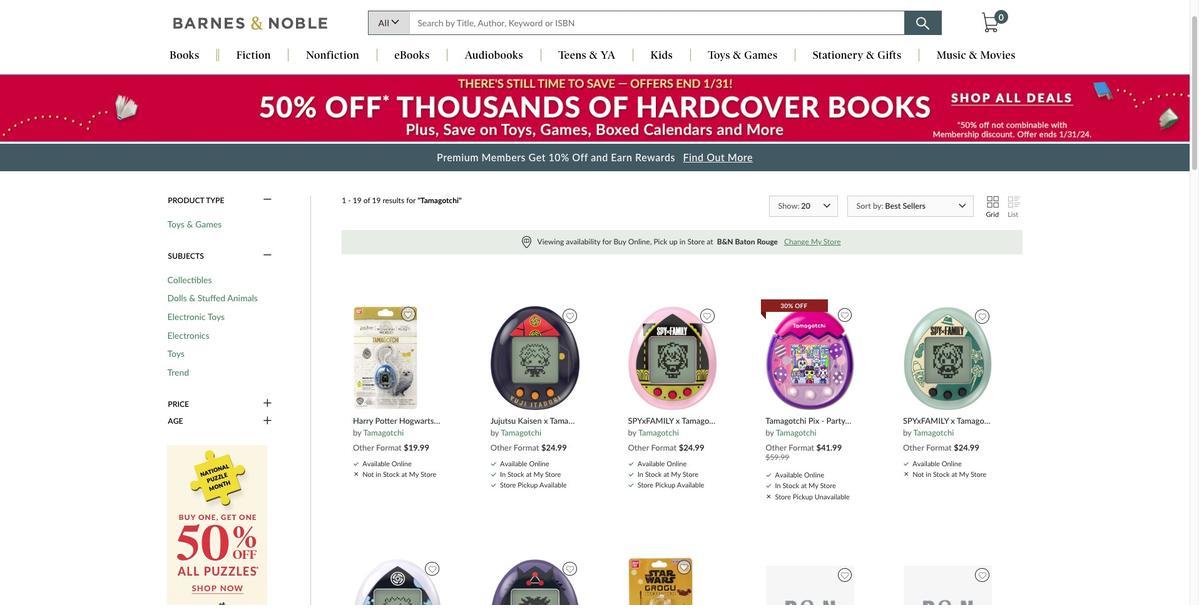 Task type: vqa. For each thing, say whether or not it's contained in the screenshot.
thinking at the bottom left
no



Task type: locate. For each thing, give the bounding box(es) containing it.
30%
[[781, 302, 793, 310]]

title: harry potter hogwarts castle tamagotchi image
[[353, 304, 418, 411]]

store pickup available for $24.99
[[638, 481, 704, 490]]

viewing availability for buy online, pick up in store at b&n baton rouge change my store
[[537, 237, 841, 246]]

2 horizontal spatial $24.99
[[954, 443, 979, 453]]

Search by Title, Author, Keyword or ISBN text field
[[409, 11, 905, 35]]

in stock at my store for format
[[500, 471, 561, 479]]

2 x from the left
[[676, 416, 680, 426]]

available online down spyxfamily x tamagotchi -… by tamagotchi other format $24.99
[[913, 460, 962, 468]]

2 tamagotchi link from the left
[[501, 428, 541, 438]]

other down jujutsu
[[490, 443, 512, 453]]

tamagotchi link for spyxfamily x tamagotchi -…
[[913, 428, 954, 438]]

list view active image
[[1008, 196, 1019, 211]]

0 vertical spatial games
[[744, 49, 778, 62]]

ebooks button
[[377, 49, 447, 63]]

subjects button
[[167, 251, 273, 262]]

nonfiction
[[306, 49, 359, 62]]

1 horizontal spatial store pickup available
[[638, 481, 704, 490]]

0 horizontal spatial in
[[500, 471, 506, 479]]

title: spyxfamily x tamagotchi - pink image
[[628, 306, 718, 411]]

store pickup available down jujutsu kaisen x tamagotchi -… by tamagotchi other format $24.99
[[500, 481, 567, 490]]

by inside spyxfamily x tamagotchi - pink by tamagotchi other format $24.99
[[628, 428, 636, 438]]

5 format from the left
[[926, 443, 952, 453]]

0 vertical spatial toys & games
[[708, 49, 778, 62]]

pickup left unavailable
[[793, 493, 813, 501]]

0 horizontal spatial in
[[376, 471, 381, 479]]

2 close modal image from the left
[[904, 473, 908, 476]]

main content
[[0, 75, 1190, 606]]

"tamagotchi"
[[418, 196, 462, 205]]

other
[[353, 443, 374, 453], [490, 443, 512, 453], [628, 443, 649, 453], [766, 443, 787, 453], [903, 443, 924, 453]]

4 tamagotchi link from the left
[[776, 428, 816, 438]]

pickup for $24.99
[[655, 481, 675, 490]]

4 by from the left
[[766, 428, 774, 438]]

by up $59.99
[[766, 428, 774, 438]]

age
[[168, 417, 183, 426]]

1 horizontal spatial 19
[[372, 196, 381, 205]]

available online down $19.99
[[362, 460, 412, 468]]

electronics link
[[167, 330, 209, 341]]

1 horizontal spatial spyxfamily
[[903, 416, 949, 426]]

x
[[544, 416, 548, 426], [676, 416, 680, 426], [951, 416, 955, 426]]

available online up store pickup unavailable
[[775, 471, 824, 479]]

$24.99 inside spyxfamily x tamagotchi - pink by tamagotchi other format $24.99
[[679, 443, 704, 453]]

toys & games inside button
[[708, 49, 778, 62]]

subjects
[[168, 251, 204, 261]]

other inside jujutsu kaisen x tamagotchi -… by tamagotchi other format $24.99
[[490, 443, 512, 453]]

games
[[744, 49, 778, 62], [195, 219, 222, 230]]

toys & games for the toys & games link
[[167, 219, 222, 230]]

games for the toys & games link
[[195, 219, 222, 230]]

region inside main content
[[342, 230, 1022, 255]]

games inside button
[[744, 49, 778, 62]]

not in stock at my store for format
[[913, 471, 987, 479]]

other inside spyxfamily x tamagotchi - pink by tamagotchi other format $24.99
[[628, 443, 649, 453]]

stock up store pickup unavailable
[[783, 482, 799, 490]]

0 horizontal spatial not
[[362, 471, 374, 479]]

$24.99 inside spyxfamily x tamagotchi -… by tamagotchi other format $24.99
[[954, 443, 979, 453]]

1 horizontal spatial $24.99
[[679, 443, 704, 453]]

by down jujutsu
[[490, 428, 499, 438]]

plus image
[[263, 399, 272, 410], [263, 416, 272, 427]]

kids button
[[633, 49, 690, 63]]

3 x from the left
[[951, 416, 955, 426]]

in right up on the top of the page
[[680, 237, 686, 246]]

other down the "spyxfamily x tamagotchi -…" link
[[903, 443, 924, 453]]

1 vertical spatial plus image
[[263, 416, 272, 427]]

1 close modal image from the left
[[354, 473, 358, 476]]

& for dolls & stuffed animals link
[[189, 293, 195, 304]]

online down spyxfamily x tamagotchi -… by tamagotchi other format $24.99
[[942, 460, 962, 468]]

stock down jujutsu kaisen x tamagotchi -… by tamagotchi other format $24.99
[[507, 471, 524, 479]]

online,
[[628, 237, 652, 246]]

tamagotchi link for spyxfamily x tamagotchi - pink
[[638, 428, 679, 438]]

not down spyxfamily x tamagotchi -… by tamagotchi other format $24.99
[[913, 471, 924, 479]]

in down spyxfamily x tamagotchi -… by tamagotchi other format $24.99
[[926, 471, 931, 479]]

other down spyxfamily x tamagotchi - pink link
[[628, 443, 649, 453]]

jujutsu kaisen x tamagotchi -… link
[[490, 416, 602, 427]]

1 horizontal spatial for
[[602, 237, 612, 246]]

not in stock at my store down $19.99
[[362, 471, 436, 479]]

by inside jujutsu kaisen x tamagotchi -… by tamagotchi other format $24.99
[[490, 428, 499, 438]]

plus image up age dropdown button
[[263, 399, 272, 410]]

1 horizontal spatial pickup
[[655, 481, 675, 490]]

toys down product
[[167, 219, 185, 230]]

1 horizontal spatial games
[[744, 49, 778, 62]]

19 right of on the top
[[372, 196, 381, 205]]

2 spyxfamily from the left
[[903, 416, 949, 426]]

0 horizontal spatial for
[[406, 196, 416, 205]]

tamagotchi
[[550, 416, 591, 426], [682, 416, 723, 426], [766, 416, 806, 426], [957, 416, 998, 426], [363, 428, 404, 438], [501, 428, 541, 438], [638, 428, 679, 438], [776, 428, 816, 438], [913, 428, 954, 438]]

2 19 from the left
[[372, 196, 381, 205]]

toys & games button
[[691, 49, 795, 63]]

5 tamagotchi link from the left
[[913, 428, 954, 438]]

1 horizontal spatial not
[[913, 471, 924, 479]]

$24.99 for spyxfamily x tamagotchi -… by tamagotchi other format $24.99
[[954, 443, 979, 453]]

available
[[362, 460, 390, 468], [500, 460, 527, 468], [638, 460, 665, 468], [913, 460, 940, 468], [775, 471, 802, 479], [539, 481, 567, 490], [677, 481, 704, 490]]

stock
[[383, 471, 400, 479], [507, 471, 524, 479], [645, 471, 662, 479], [933, 471, 950, 479], [783, 482, 799, 490]]

minus image
[[263, 195, 272, 206]]

at up store pickup unavailable
[[801, 482, 807, 490]]

50% off thousans of hardcover books, plus, save on toys, games, boxed calendars and more image
[[0, 75, 1190, 142]]

2 store pickup available from the left
[[638, 481, 704, 490]]

4 other from the left
[[766, 443, 787, 453]]

… inside jujutsu kaisen x tamagotchi -… by tamagotchi other format $24.99
[[596, 416, 602, 426]]

for left buy
[[602, 237, 612, 246]]

title: uni purple image
[[903, 566, 993, 606]]

format left $41.99
[[789, 443, 814, 453]]

spyxfamily for spyxfamily x tamagotchi -…
[[903, 416, 949, 426]]

0 horizontal spatial toys & games
[[167, 219, 222, 230]]

0 vertical spatial plus image
[[263, 399, 272, 410]]

stock down spyxfamily x tamagotchi - pink by tamagotchi other format $24.99
[[645, 471, 662, 479]]

1 other from the left
[[353, 443, 374, 453]]

toys & games link
[[167, 219, 222, 230]]

toys
[[708, 49, 730, 62], [167, 219, 185, 230], [208, 312, 225, 322], [167, 349, 185, 360]]

availability
[[566, 237, 600, 246]]

store pickup available down spyxfamily x tamagotchi - pink by tamagotchi other format $24.99
[[638, 481, 704, 490]]

$24.99 inside jujutsu kaisen x tamagotchi -… by tamagotchi other format $24.99
[[541, 443, 567, 453]]

tamagotchi pix - party… by tamagotchi other format $41.99 $59.99
[[766, 416, 851, 463]]

$24.99 down spyxfamily x tamagotchi - pink link
[[679, 443, 704, 453]]

pickup for format
[[518, 481, 538, 490]]

spyxfamily inside spyxfamily x tamagotchi -… by tamagotchi other format $24.99
[[903, 416, 949, 426]]

1 vertical spatial toys & games
[[167, 219, 222, 230]]

teens & ya
[[558, 49, 615, 62]]

1 format from the left
[[376, 443, 402, 453]]

- inside tamagotchi pix - party… by tamagotchi other format $41.99 $59.99
[[821, 416, 824, 426]]

19 left of on the top
[[353, 196, 362, 205]]

online down $19.99
[[392, 460, 412, 468]]

my store
[[409, 471, 436, 479], [534, 471, 561, 479], [671, 471, 698, 479], [959, 471, 987, 479], [809, 482, 836, 490]]

results
[[383, 196, 404, 205]]

3 format from the left
[[651, 443, 677, 453]]

store
[[687, 237, 705, 246], [824, 237, 841, 246], [500, 481, 516, 490], [638, 481, 653, 490], [775, 493, 791, 501]]

$59.99
[[766, 453, 789, 463]]

& inside button
[[969, 49, 978, 62]]

spyxfamily inside spyxfamily x tamagotchi - pink by tamagotchi other format $24.99
[[628, 416, 674, 426]]

spyxfamily for spyxfamily x tamagotchi - pink
[[628, 416, 674, 426]]

other down tamagotchi pix - party… link
[[766, 443, 787, 453]]

pickup down jujutsu kaisen x tamagotchi -… by tamagotchi other format $24.99
[[518, 481, 538, 490]]

grid view active image
[[986, 196, 997, 211]]

1 tamagotchi link from the left
[[363, 428, 404, 438]]

available for jujutsu kaisen x tamagotchi -… by tamagotchi other format $24.99
[[500, 460, 527, 468]]

1 horizontal spatial not in stock at my store
[[913, 471, 987, 479]]

1 store pickup available from the left
[[500, 481, 567, 490]]

close modal image
[[354, 473, 358, 476], [904, 473, 908, 476]]

in stock at my store down spyxfamily x tamagotchi - pink by tamagotchi other format $24.99
[[638, 471, 698, 479]]

pickup down spyxfamily x tamagotchi - pink by tamagotchi other format $24.99
[[655, 481, 675, 490]]

5 by from the left
[[903, 428, 911, 438]]

format inside tamagotchi pix - party… by tamagotchi other format $41.99 $59.99
[[789, 443, 814, 453]]

& for the music & movies button
[[969, 49, 978, 62]]

check image
[[354, 462, 359, 466], [491, 462, 496, 466], [491, 473, 496, 477], [766, 474, 771, 478], [629, 484, 634, 488], [766, 485, 771, 488]]

at
[[707, 237, 713, 246], [401, 471, 407, 479], [526, 471, 532, 479], [663, 471, 669, 479], [952, 471, 957, 479], [801, 482, 807, 490]]

2 … from the left
[[1003, 416, 1009, 426]]

1 … from the left
[[596, 416, 602, 426]]

0 horizontal spatial games
[[195, 219, 222, 230]]

my store down spyxfamily x tamagotchi -… by tamagotchi other format $24.99
[[959, 471, 987, 479]]

1 horizontal spatial toys & games
[[708, 49, 778, 62]]

jujutsu kaisen x tamagotchi -… by tamagotchi other format $24.99
[[490, 416, 602, 453]]

my store up unavailable
[[809, 482, 836, 490]]

x for spyxfamily x tamagotchi -…
[[951, 416, 955, 426]]

$24.99 down the "spyxfamily x tamagotchi -…" link
[[954, 443, 979, 453]]

check image
[[629, 462, 634, 466], [904, 462, 909, 466], [629, 473, 634, 477], [491, 484, 496, 488]]

-
[[348, 196, 351, 205], [593, 416, 596, 426], [725, 416, 728, 426], [821, 416, 824, 426], [1000, 416, 1003, 426]]

1 horizontal spatial …
[[1003, 416, 1009, 426]]

online down spyxfamily x tamagotchi - pink by tamagotchi other format $24.99
[[667, 460, 687, 468]]

1 horizontal spatial x
[[676, 416, 680, 426]]

for inside region
[[602, 237, 612, 246]]

toys & games inside main content
[[167, 219, 222, 230]]

1 not from the left
[[362, 471, 374, 479]]

and
[[591, 152, 608, 164]]

available online for harry potter hogwarts castle… by tamagotchi other format $19.99
[[362, 460, 412, 468]]

close modal image for spyxfamily x tamagotchi -… by tamagotchi other format $24.99
[[904, 473, 908, 476]]

plus image down price dropdown button
[[263, 416, 272, 427]]

2 by from the left
[[490, 428, 499, 438]]

in down spyxfamily x tamagotchi - pink by tamagotchi other format $24.99
[[638, 471, 643, 479]]

available online down spyxfamily x tamagotchi - pink by tamagotchi other format $24.99
[[638, 460, 687, 468]]

other inside spyxfamily x tamagotchi -… by tamagotchi other format $24.99
[[903, 443, 924, 453]]

0 horizontal spatial 19
[[353, 196, 362, 205]]

1 $24.99 from the left
[[541, 443, 567, 453]]

3 other from the left
[[628, 443, 649, 453]]

by down spyxfamily x tamagotchi - pink link
[[628, 428, 636, 438]]

1 spyxfamily from the left
[[628, 416, 674, 426]]

music & movies button
[[919, 49, 1033, 63]]

off
[[795, 302, 808, 310]]

region
[[342, 230, 1022, 255]]

1 by from the left
[[353, 428, 361, 438]]

my store down $19.99
[[409, 471, 436, 479]]

at down spyxfamily x tamagotchi - pink by tamagotchi other format $24.99
[[663, 471, 669, 479]]

in down old price was $59.99 element at right
[[775, 482, 781, 490]]

format down potter
[[376, 443, 402, 453]]

1 - 19 of 19 results for "tamagotchi"
[[342, 196, 462, 205]]

title: jujutsu kaisen x tamagotchi - megumi fushiguro image
[[490, 559, 580, 606]]

minus image
[[263, 251, 272, 262]]

available online down jujutsu kaisen x tamagotchi -… by tamagotchi other format $24.99
[[500, 460, 549, 468]]

1 vertical spatial for
[[602, 237, 612, 246]]

my store down spyxfamily x tamagotchi - pink by tamagotchi other format $24.99
[[671, 471, 698, 479]]

toys inside button
[[708, 49, 730, 62]]

region containing viewing availability for buy online, pick up in store at
[[342, 230, 1022, 255]]

trend link
[[167, 367, 189, 378]]

in
[[500, 471, 506, 479], [638, 471, 643, 479], [775, 482, 781, 490]]

$24.99 for spyxfamily x tamagotchi - pink by tamagotchi other format $24.99
[[679, 443, 704, 453]]

1 horizontal spatial close modal image
[[904, 473, 908, 476]]

format down the "spyxfamily x tamagotchi -…" link
[[926, 443, 952, 453]]

by inside harry potter hogwarts castle… by tamagotchi other format $19.99
[[353, 428, 361, 438]]

pix
[[808, 416, 819, 426]]

0 horizontal spatial in stock at my store
[[500, 471, 561, 479]]

for right the 'results'
[[406, 196, 416, 205]]

0 horizontal spatial store pickup available
[[500, 481, 567, 490]]

online
[[392, 460, 412, 468], [529, 460, 549, 468], [667, 460, 687, 468], [942, 460, 962, 468], [804, 471, 824, 479]]

at down jujutsu kaisen x tamagotchi -… by tamagotchi other format $24.99
[[526, 471, 532, 479]]

tamagotchi inside harry potter hogwarts castle… by tamagotchi other format $19.99
[[363, 428, 404, 438]]

in stock at my store down jujutsu kaisen x tamagotchi -… by tamagotchi other format $24.99
[[500, 471, 561, 479]]

electronic toys
[[167, 312, 225, 322]]

None field
[[409, 11, 905, 35]]

$19.99
[[404, 443, 429, 453]]

… inside spyxfamily x tamagotchi -… by tamagotchi other format $24.99
[[1003, 416, 1009, 426]]

tamagotchi link down tamagotchi pix - party… link
[[776, 428, 816, 438]]

available online for spyxfamily x tamagotchi - pink by tamagotchi other format $24.99
[[638, 460, 687, 468]]

available for spyxfamily x tamagotchi -… by tamagotchi other format $24.99
[[913, 460, 940, 468]]

not down harry
[[362, 471, 374, 479]]

x inside spyxfamily x tamagotchi -… by tamagotchi other format $24.99
[[951, 416, 955, 426]]

title: star wars grogu tamagotchi blue ver. image
[[628, 558, 694, 606]]

$24.99
[[541, 443, 567, 453], [679, 443, 704, 453], [954, 443, 979, 453]]

in stock at my store for $24.99
[[638, 471, 698, 479]]

2 format from the left
[[514, 443, 539, 453]]

teens & ya button
[[541, 49, 633, 63]]

toys right kids button
[[708, 49, 730, 62]]

available for harry potter hogwarts castle… by tamagotchi other format $19.99
[[362, 460, 390, 468]]

format down kaisen
[[514, 443, 539, 453]]

by down the "spyxfamily x tamagotchi -…" link
[[903, 428, 911, 438]]

for
[[406, 196, 416, 205], [602, 237, 612, 246]]

0 vertical spatial for
[[406, 196, 416, 205]]

harry potter hogwarts castle… by tamagotchi other format $19.99
[[353, 416, 464, 453]]

in down jujutsu
[[500, 471, 506, 479]]

in stock at my store up store pickup unavailable
[[775, 482, 836, 490]]

close modal image for harry potter hogwarts castle… by tamagotchi other format $19.99
[[354, 473, 358, 476]]

not for other
[[913, 471, 924, 479]]

sellers
[[903, 201, 926, 211]]

store pickup available
[[500, 481, 567, 490], [638, 481, 704, 490]]

potter
[[375, 416, 397, 426]]

0 horizontal spatial close modal image
[[354, 473, 358, 476]]

3 $24.99 from the left
[[954, 443, 979, 453]]

available online for tamagotchi pix - party… by tamagotchi other format $41.99 $59.99
[[775, 471, 824, 479]]

rouge
[[757, 237, 778, 246]]

spyxfamily
[[628, 416, 674, 426], [903, 416, 949, 426]]

& for the toys & games link
[[187, 219, 193, 230]]

1 horizontal spatial in stock at my store
[[638, 471, 698, 479]]

games for toys & games button
[[744, 49, 778, 62]]

games inside main content
[[195, 219, 222, 230]]

tamagotchi link for harry potter hogwarts castle…
[[363, 428, 404, 438]]

2 horizontal spatial x
[[951, 416, 955, 426]]

format down spyxfamily x tamagotchi - pink link
[[651, 443, 677, 453]]

nonfiction button
[[289, 49, 377, 63]]

stock down spyxfamily x tamagotchi -… by tamagotchi other format $24.99
[[933, 471, 950, 479]]

2 not from the left
[[913, 471, 924, 479]]

tamagotchi link for tamagotchi pix - party…
[[776, 428, 816, 438]]

0 button
[[981, 10, 1008, 33]]

tamagotchi link
[[363, 428, 404, 438], [501, 428, 541, 438], [638, 428, 679, 438], [776, 428, 816, 438], [913, 428, 954, 438]]

main content containing premium members get 10% off and earn rewards
[[0, 75, 1190, 606]]

in down harry potter hogwarts castle… by tamagotchi other format $19.99 at the left bottom
[[376, 471, 381, 479]]

2 other from the left
[[490, 443, 512, 453]]

toys up trend
[[167, 349, 185, 360]]

tamagotchi link down spyxfamily x tamagotchi - pink link
[[638, 428, 679, 438]]

online up store pickup unavailable
[[804, 471, 824, 479]]

3 tamagotchi link from the left
[[638, 428, 679, 438]]

2 horizontal spatial in
[[926, 471, 931, 479]]

tamagotchi link down the "spyxfamily x tamagotchi -…" link
[[913, 428, 954, 438]]

tamagotchi link down potter
[[363, 428, 404, 438]]

&
[[589, 49, 598, 62], [733, 49, 742, 62], [866, 49, 875, 62], [969, 49, 978, 62], [187, 219, 193, 230], [189, 293, 195, 304]]

0 horizontal spatial spyxfamily
[[628, 416, 674, 426]]

4 format from the left
[[789, 443, 814, 453]]

$24.99 down the jujutsu kaisen x tamagotchi -… link
[[541, 443, 567, 453]]

& inside button
[[866, 49, 875, 62]]

1 horizontal spatial in
[[638, 471, 643, 479]]

cart image
[[982, 13, 999, 33]]

0 horizontal spatial not in stock at my store
[[362, 471, 436, 479]]

type
[[206, 196, 224, 205]]

0 horizontal spatial $24.99
[[541, 443, 567, 453]]

2 $24.99 from the left
[[679, 443, 704, 453]]

by down harry
[[353, 428, 361, 438]]

in stock at my store
[[500, 471, 561, 479], [638, 471, 698, 479], [775, 482, 836, 490]]

x inside spyxfamily x tamagotchi - pink by tamagotchi other format $24.99
[[676, 416, 680, 426]]

not in stock at my store
[[362, 471, 436, 479], [913, 471, 987, 479]]

online down jujutsu kaisen x tamagotchi -… by tamagotchi other format $24.99
[[529, 460, 549, 468]]

rewards
[[635, 152, 675, 164]]

3 by from the left
[[628, 428, 636, 438]]

not for format
[[362, 471, 374, 479]]

0 horizontal spatial …
[[596, 416, 602, 426]]

at left b&n baton
[[707, 237, 713, 246]]

1 vertical spatial games
[[195, 219, 222, 230]]

2 plus image from the top
[[263, 416, 272, 427]]

1 plus image from the top
[[263, 399, 272, 410]]

0 horizontal spatial x
[[544, 416, 548, 426]]

1 x from the left
[[544, 416, 548, 426]]

5 other from the left
[[903, 443, 924, 453]]

tamagotchi link down kaisen
[[501, 428, 541, 438]]

& for stationery & gifts button
[[866, 49, 875, 62]]

1 horizontal spatial in
[[680, 237, 686, 246]]

0
[[999, 12, 1004, 23]]

search image
[[916, 17, 929, 30]]

available for spyxfamily x tamagotchi - pink by tamagotchi other format $24.99
[[638, 460, 665, 468]]

in inside region
[[680, 237, 686, 246]]

1 not in stock at my store from the left
[[362, 471, 436, 479]]

0 horizontal spatial pickup
[[518, 481, 538, 490]]

product type
[[168, 196, 224, 205]]

off
[[572, 152, 588, 164]]

2 not in stock at my store from the left
[[913, 471, 987, 479]]

spyxfamily x tamagotchi - pink link
[[628, 416, 745, 427]]

collectibles link
[[167, 275, 212, 286]]

plus image for age
[[263, 416, 272, 427]]

not in stock at my store down spyxfamily x tamagotchi -… by tamagotchi other format $24.99
[[913, 471, 987, 479]]

other down harry
[[353, 443, 374, 453]]



Task type: describe. For each thing, give the bounding box(es) containing it.
earn
[[611, 152, 632, 164]]

title: jujutsu kaisen x tamagotchi - yuji itadori image
[[490, 306, 580, 411]]

- inside spyxfamily x tamagotchi - pink by tamagotchi other format $24.99
[[725, 416, 728, 426]]

teens
[[558, 49, 587, 62]]

available online for spyxfamily x tamagotchi -… by tamagotchi other format $24.99
[[913, 460, 962, 468]]

stationery & gifts
[[813, 49, 902, 62]]

format inside harry potter hogwarts castle… by tamagotchi other format $19.99
[[376, 443, 402, 453]]

store pickup available for format
[[500, 481, 567, 490]]

product
[[168, 196, 204, 205]]

$41.99
[[816, 443, 842, 453]]

2 horizontal spatial pickup
[[793, 493, 813, 501]]

age button
[[167, 416, 273, 427]]

my store down jujutsu kaisen x tamagotchi -… by tamagotchi other format $24.99
[[534, 471, 561, 479]]

& for toys & games button
[[733, 49, 742, 62]]

stationery & gifts button
[[796, 49, 919, 63]]

at down spyxfamily x tamagotchi -… by tamagotchi other format $24.99
[[952, 471, 957, 479]]

stock down harry potter hogwarts castle… by tamagotchi other format $19.99 at the left bottom
[[383, 471, 400, 479]]

at inside region
[[707, 237, 713, 246]]

not in stock at my store for $19.99
[[362, 471, 436, 479]]

- inside spyxfamily x tamagotchi -… by tamagotchi other format $24.99
[[1000, 416, 1003, 426]]

electronic
[[167, 312, 206, 322]]

ebooks
[[394, 49, 430, 62]]

in for format
[[638, 471, 643, 479]]

online for jujutsu kaisen x tamagotchi -… by tamagotchi other format $24.99
[[529, 460, 549, 468]]

harry potter hogwarts castle… link
[[353, 416, 464, 427]]

logo image
[[173, 16, 328, 33]]

list
[[1008, 210, 1018, 218]]

format inside jujutsu kaisen x tamagotchi -… by tamagotchi other format $24.99
[[514, 443, 539, 453]]

available online for jujutsu kaisen x tamagotchi -… by tamagotchi other format $24.99
[[500, 460, 549, 468]]

books
[[170, 49, 199, 62]]

by inside tamagotchi pix - party… by tamagotchi other format $41.99 $59.99
[[766, 428, 774, 438]]

plus image for price
[[263, 399, 272, 410]]

2 horizontal spatial in stock at my store
[[775, 482, 836, 490]]

old price was $59.99 element
[[766, 453, 789, 463]]

spyxfamily x tamagotchi -… link
[[903, 416, 1009, 427]]

& for teens & ya button
[[589, 49, 598, 62]]

audiobooks button
[[448, 49, 540, 63]]

hogwarts
[[399, 416, 434, 426]]

kids
[[651, 49, 673, 62]]

20 link
[[769, 196, 838, 221]]

spyxfamily x tamagotchi -… by tamagotchi other format $24.99
[[903, 416, 1009, 453]]

stuffed
[[198, 293, 225, 304]]

up
[[669, 237, 678, 246]]

fiction button
[[219, 49, 288, 63]]

harry
[[353, 416, 373, 426]]

toys & games for toys & games button
[[708, 49, 778, 62]]

in for spyxfamily x tamagotchi -… by tamagotchi other format $24.99
[[926, 471, 931, 479]]

get
[[529, 152, 546, 164]]

30% off
[[781, 302, 808, 310]]

by inside spyxfamily x tamagotchi -… by tamagotchi other format $24.99
[[903, 428, 911, 438]]

10%
[[549, 152, 569, 164]]

members
[[482, 152, 526, 164]]

title: tamagotchi pix - party (balloons) image
[[765, 307, 855, 411]]

unavailable
[[815, 493, 850, 501]]

available for tamagotchi pix - party… by tamagotchi other format $41.99 $59.99
[[775, 471, 802, 479]]

jujutsu
[[490, 416, 516, 426]]

party…
[[826, 416, 851, 426]]

title: spyxfamily x tamagotchi - green image
[[903, 307, 993, 411]]

buy
[[614, 237, 626, 246]]

other inside harry potter hogwarts castle… by tamagotchi other format $19.99
[[353, 443, 374, 453]]

castle…
[[436, 416, 464, 426]]

in for other
[[500, 471, 506, 479]]

dolls & stuffed animals
[[167, 293, 258, 304]]

online for spyxfamily x tamagotchi -… by tamagotchi other format $24.99
[[942, 460, 962, 468]]

price button
[[167, 399, 273, 410]]

tamagotchi pix - party… link
[[766, 416, 853, 427]]

collectibles
[[167, 275, 212, 285]]

1 19 from the left
[[353, 196, 362, 205]]

best sellers link
[[848, 196, 974, 221]]

online for tamagotchi pix - party… by tamagotchi other format $41.99 $59.99
[[804, 471, 824, 479]]

tamagotchi link for jujutsu kaisen x tamagotchi -…
[[501, 428, 541, 438]]

grid link
[[986, 196, 999, 219]]

out
[[707, 152, 725, 164]]

online for spyxfamily x tamagotchi - pink by tamagotchi other format $24.99
[[667, 460, 687, 468]]

books button
[[152, 49, 217, 63]]

price
[[168, 400, 189, 409]]

fiction
[[236, 49, 271, 62]]

best
[[885, 201, 901, 211]]

electronics
[[167, 330, 209, 341]]

all
[[378, 18, 389, 28]]

electronic toys link
[[167, 312, 225, 323]]

title: jujutsu kaisen x tamagotchi - satoru gojo image
[[353, 559, 443, 606]]

music
[[937, 49, 966, 62]]

premium
[[437, 152, 479, 164]]

change my store link
[[783, 237, 842, 247]]

toys down dolls & stuffed animals link
[[208, 312, 225, 322]]

x for spyxfamily x tamagotchi - pink
[[676, 416, 680, 426]]

spyxfamily x tamagotchi - pink by tamagotchi other format $24.99
[[628, 416, 745, 453]]

dolls
[[167, 293, 187, 304]]

at down $19.99
[[401, 471, 407, 479]]

title: uni pink image
[[765, 566, 855, 606]]

online for harry potter hogwarts castle… by tamagotchi other format $19.99
[[392, 460, 412, 468]]

- inside jujutsu kaisen x tamagotchi -… by tamagotchi other format $24.99
[[593, 416, 596, 426]]

best sellers
[[885, 201, 926, 211]]

audiobooks
[[465, 49, 523, 62]]

gifts
[[878, 49, 902, 62]]

b&n baton
[[717, 237, 755, 246]]

2 horizontal spatial in
[[775, 482, 781, 490]]

x inside jujutsu kaisen x tamagotchi -… by tamagotchi other format $24.99
[[544, 416, 548, 426]]

format inside spyxfamily x tamagotchi -… by tamagotchi other format $24.99
[[926, 443, 952, 453]]

advertisement element
[[167, 446, 268, 606]]

product type button
[[167, 195, 273, 206]]

more
[[728, 152, 753, 164]]

other inside tamagotchi pix - party… by tamagotchi other format $41.99 $59.99
[[766, 443, 787, 453]]

format inside spyxfamily x tamagotchi - pink by tamagotchi other format $24.99
[[651, 443, 677, 453]]

change
[[784, 237, 809, 246]]

bopis small image
[[522, 237, 531, 248]]

trend
[[167, 367, 189, 378]]

20
[[801, 201, 810, 211]]

list link
[[1008, 196, 1019, 219]]

of
[[363, 196, 370, 205]]

close modal image
[[767, 495, 771, 499]]

my
[[811, 237, 822, 246]]

movies
[[980, 49, 1016, 62]]

find
[[683, 152, 704, 164]]

kaisen
[[518, 416, 542, 426]]

in for harry potter hogwarts castle… by tamagotchi other format $19.99
[[376, 471, 381, 479]]

pink
[[730, 416, 745, 426]]

toys link
[[167, 349, 185, 360]]

store pickup unavailable
[[775, 493, 850, 501]]



